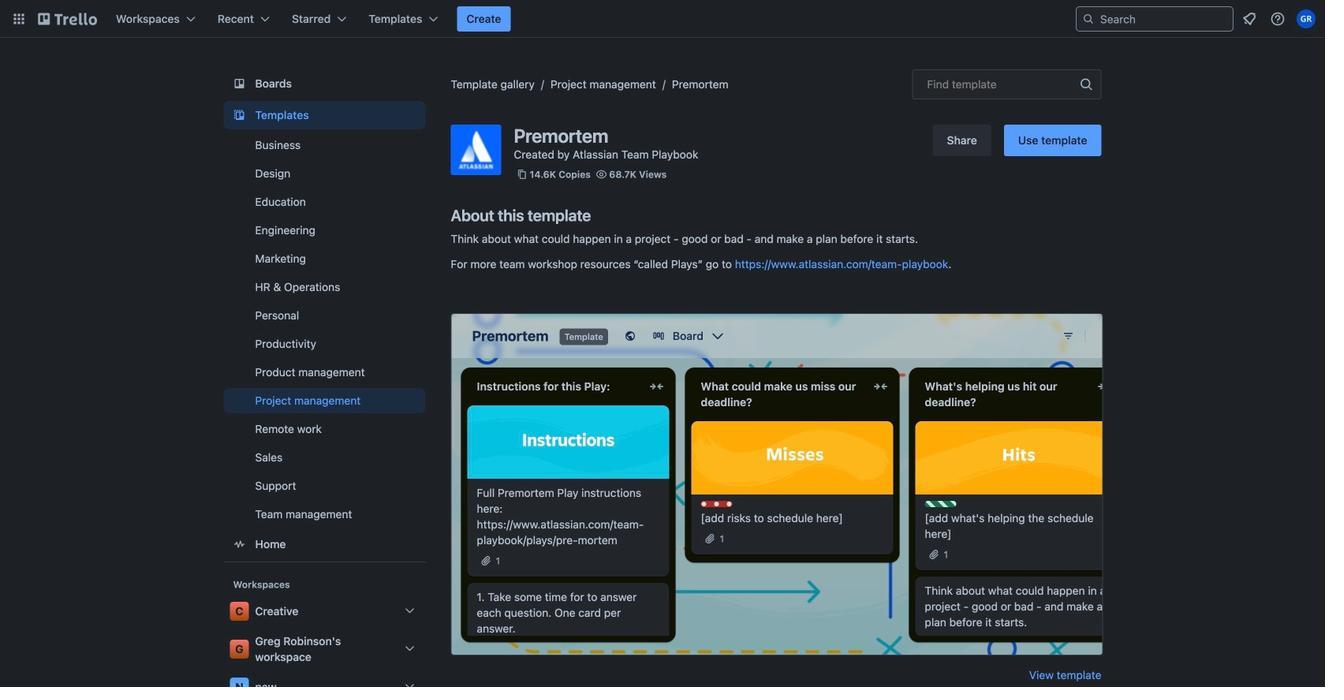 Task type: locate. For each thing, give the bounding box(es) containing it.
primary element
[[0, 0, 1325, 38]]

home image
[[230, 535, 249, 554]]

None field
[[912, 69, 1102, 99]]

search image
[[1082, 13, 1095, 25]]



Task type: vqa. For each thing, say whether or not it's contained in the screenshot.
"open information menu" icon
yes



Task type: describe. For each thing, give the bounding box(es) containing it.
greg robinson (gregrobinson96) image
[[1297, 9, 1316, 28]]

Search field
[[1095, 8, 1233, 30]]

0 notifications image
[[1240, 9, 1259, 28]]

template board image
[[230, 106, 249, 125]]

atlassian team playbook image
[[451, 125, 501, 175]]

back to home image
[[38, 6, 97, 32]]

open information menu image
[[1270, 11, 1286, 27]]

board image
[[230, 74, 249, 93]]



